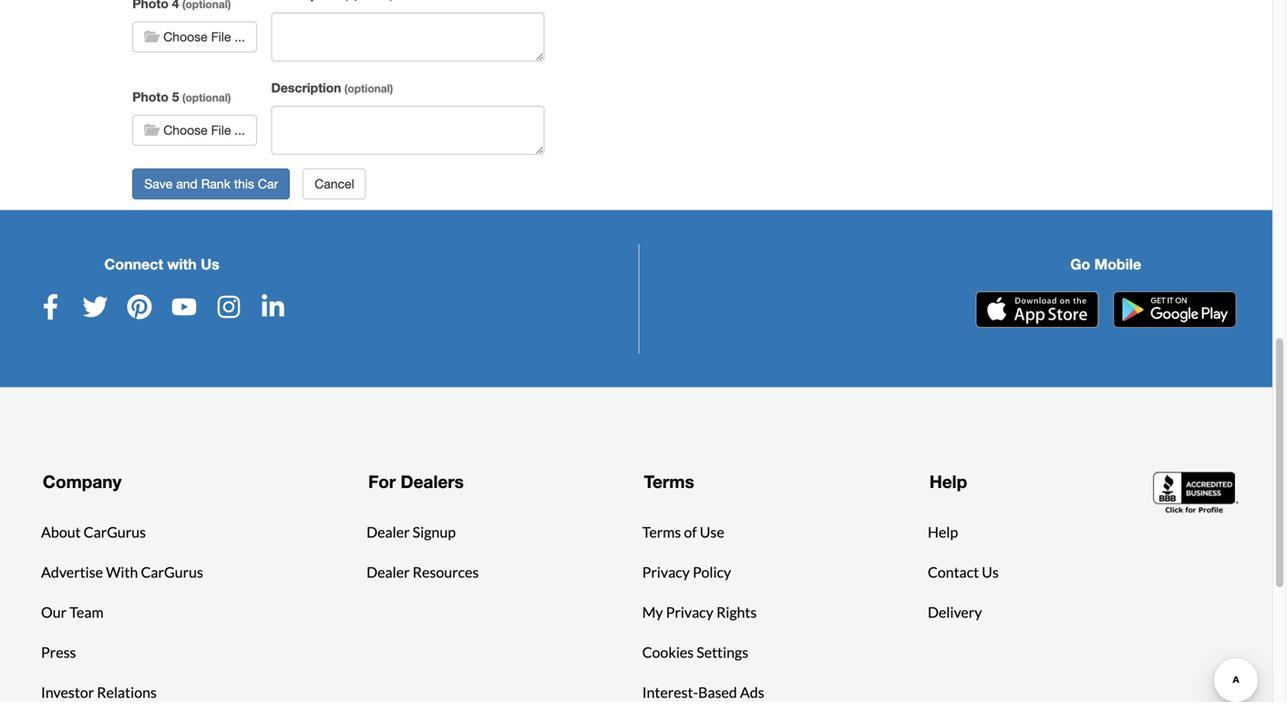 Task type: vqa. For each thing, say whether or not it's contained in the screenshot.
topmost Choose File ... button
yes



Task type: locate. For each thing, give the bounding box(es) containing it.
rights
[[716, 604, 757, 622]]

for dealers
[[368, 472, 464, 492]]

1 choose file ... from the top
[[163, 29, 245, 44]]

privacy inside 'link'
[[642, 564, 690, 581]]

(optional) inside photo 5 (optional)
[[182, 91, 231, 104]]

None submit
[[132, 168, 290, 199], [303, 168, 366, 199], [132, 168, 290, 199], [303, 168, 366, 199]]

based
[[698, 684, 737, 702]]

cargurus right with
[[141, 564, 203, 581]]

terms up terms of use
[[644, 472, 694, 492]]

0 vertical spatial us
[[201, 256, 219, 273]]

1 vertical spatial terms
[[642, 524, 681, 541]]

connect
[[104, 256, 163, 273]]

0 vertical spatial privacy
[[642, 564, 690, 581]]

1 vertical spatial choose file ...
[[163, 122, 245, 137]]

dealer left signup
[[367, 524, 410, 541]]

our team link
[[41, 602, 104, 624]]

0 horizontal spatial (optional)
[[182, 91, 231, 104]]

ads
[[740, 684, 764, 702]]

us
[[201, 256, 219, 273], [982, 564, 999, 581]]

cookies settings link
[[642, 642, 748, 664]]

1 vertical spatial file
[[211, 122, 231, 137]]

team
[[69, 604, 104, 622]]

privacy right my
[[666, 604, 714, 622]]

download on the app store image
[[976, 292, 1099, 328]]

get it on google play image
[[1113, 292, 1236, 328]]

advertise with cargurus
[[41, 564, 203, 581]]

privacy up my
[[642, 564, 690, 581]]

description (optional)
[[271, 80, 393, 95]]

choose file ...
[[163, 29, 245, 44], [163, 122, 245, 137]]

choose
[[163, 29, 208, 44], [163, 122, 208, 137]]

cookies
[[642, 644, 694, 662]]

choose file ... button
[[132, 21, 257, 52], [132, 115, 257, 146]]

us right with
[[201, 256, 219, 273]]

help link
[[928, 522, 958, 544]]

1 vertical spatial dealer
[[367, 564, 410, 581]]

1 horizontal spatial (optional)
[[344, 82, 393, 95]]

1 vertical spatial ...
[[234, 122, 245, 137]]

file up photo 5 (optional)
[[211, 29, 231, 44]]

...
[[234, 29, 245, 44], [234, 122, 245, 137]]

help
[[929, 472, 967, 492], [928, 524, 958, 541]]

dealer resources link
[[367, 562, 479, 584]]

1 vertical spatial us
[[982, 564, 999, 581]]

use
[[700, 524, 724, 541]]

terms left of
[[642, 524, 681, 541]]

choose file ... button down photo 5 (optional)
[[132, 115, 257, 146]]

my
[[642, 604, 663, 622]]

privacy
[[642, 564, 690, 581], [666, 604, 714, 622]]

1 choose from the top
[[163, 29, 208, 44]]

about cargurus link
[[41, 522, 146, 544]]

privacy policy
[[642, 564, 731, 581]]

click for the bbb business review of this auto listing service in cambridge ma image
[[1153, 470, 1241, 516]]

choose up photo 5 (optional)
[[163, 29, 208, 44]]

contact us link
[[928, 562, 999, 584]]

about
[[41, 524, 81, 541]]

resources
[[413, 564, 479, 581]]

0 vertical spatial choose file ...
[[163, 29, 245, 44]]

our team
[[41, 604, 104, 622]]

dealers
[[401, 472, 464, 492]]

2 choose file ... from the top
[[163, 122, 245, 137]]

(optional)
[[344, 82, 393, 95], [182, 91, 231, 104]]

photo 5 (optional)
[[132, 89, 231, 104]]

choose down photo 5 (optional)
[[163, 122, 208, 137]]

file down photo 5 (optional)
[[211, 122, 231, 137]]

1 vertical spatial choose
[[163, 122, 208, 137]]

twitter image
[[82, 294, 108, 320]]

2 file from the top
[[211, 122, 231, 137]]

terms
[[644, 472, 694, 492], [642, 524, 681, 541]]

help up contact
[[928, 524, 958, 541]]

None text field
[[271, 106, 545, 155]]

file
[[211, 29, 231, 44], [211, 122, 231, 137]]

contact us
[[928, 564, 999, 581]]

0 vertical spatial choose file ... button
[[132, 21, 257, 52]]

dealer
[[367, 524, 410, 541], [367, 564, 410, 581]]

0 vertical spatial terms
[[644, 472, 694, 492]]

help up help link
[[929, 472, 967, 492]]

dealer down "dealer signup" link at left bottom
[[367, 564, 410, 581]]

1 vertical spatial choose file ... button
[[132, 115, 257, 146]]

terms of use link
[[642, 522, 724, 544]]

2 ... from the top
[[234, 122, 245, 137]]

(optional) right description
[[344, 82, 393, 95]]

(optional) right 5
[[182, 91, 231, 104]]

0 vertical spatial dealer
[[367, 524, 410, 541]]

cargurus up with
[[84, 524, 146, 541]]

youtube image
[[171, 294, 197, 320]]

1 choose file ... button from the top
[[132, 21, 257, 52]]

choose file ... button up photo 5 (optional)
[[132, 21, 257, 52]]

1 dealer from the top
[[367, 524, 410, 541]]

choose file ... up photo 5 (optional)
[[163, 29, 245, 44]]

press
[[41, 644, 76, 662]]

policy
[[693, 564, 731, 581]]

about cargurus
[[41, 524, 146, 541]]

my privacy rights
[[642, 604, 757, 622]]

cargurus
[[84, 524, 146, 541], [141, 564, 203, 581]]

0 vertical spatial ...
[[234, 29, 245, 44]]

2 choose from the top
[[163, 122, 208, 137]]

settings
[[697, 644, 748, 662]]

our
[[41, 604, 67, 622]]

us right contact
[[982, 564, 999, 581]]

2 dealer from the top
[[367, 564, 410, 581]]

0 vertical spatial choose
[[163, 29, 208, 44]]

None text field
[[271, 12, 545, 61]]

0 vertical spatial file
[[211, 29, 231, 44]]

go mobile
[[1070, 256, 1141, 273]]

choose file ... down photo 5 (optional)
[[163, 122, 245, 137]]

dealer signup link
[[367, 522, 456, 544]]



Task type: describe. For each thing, give the bounding box(es) containing it.
advertise with cargurus link
[[41, 562, 203, 584]]

delivery
[[928, 604, 982, 622]]

photo
[[132, 89, 169, 104]]

dealer for dealer signup
[[367, 524, 410, 541]]

mobile
[[1094, 256, 1141, 273]]

with
[[167, 256, 197, 273]]

interest-
[[642, 684, 698, 702]]

interest-based ads link
[[642, 682, 764, 703]]

facebook image
[[38, 294, 63, 320]]

dealer signup
[[367, 524, 456, 541]]

investor relations link
[[41, 682, 157, 703]]

2 choose file ... button from the top
[[132, 115, 257, 146]]

interest-based ads
[[642, 684, 764, 702]]

pinterest image
[[127, 294, 152, 320]]

linkedin image
[[260, 294, 286, 320]]

cookies settings
[[642, 644, 748, 662]]

connect with us
[[104, 256, 219, 273]]

1 vertical spatial privacy
[[666, 604, 714, 622]]

0 horizontal spatial us
[[201, 256, 219, 273]]

delivery link
[[928, 602, 982, 624]]

my privacy rights link
[[642, 602, 757, 624]]

with
[[106, 564, 138, 581]]

1 vertical spatial help
[[928, 524, 958, 541]]

1 vertical spatial cargurus
[[141, 564, 203, 581]]

terms of use
[[642, 524, 724, 541]]

1 file from the top
[[211, 29, 231, 44]]

privacy policy link
[[642, 562, 731, 584]]

0 vertical spatial cargurus
[[84, 524, 146, 541]]

terms for terms
[[644, 472, 694, 492]]

advertise
[[41, 564, 103, 581]]

(optional) inside description (optional)
[[344, 82, 393, 95]]

signup
[[413, 524, 456, 541]]

description
[[271, 80, 341, 95]]

0 vertical spatial help
[[929, 472, 967, 492]]

5
[[172, 89, 179, 104]]

dealer for dealer resources
[[367, 564, 410, 581]]

go
[[1070, 256, 1090, 273]]

company
[[43, 472, 122, 492]]

relations
[[97, 684, 157, 702]]

of
[[684, 524, 697, 541]]

1 horizontal spatial us
[[982, 564, 999, 581]]

1 ... from the top
[[234, 29, 245, 44]]

press link
[[41, 642, 76, 664]]

contact
[[928, 564, 979, 581]]

instagram image
[[216, 294, 241, 320]]

dealer resources
[[367, 564, 479, 581]]

for
[[368, 472, 396, 492]]

terms for terms of use
[[642, 524, 681, 541]]

investor relations
[[41, 684, 157, 702]]

investor
[[41, 684, 94, 702]]



